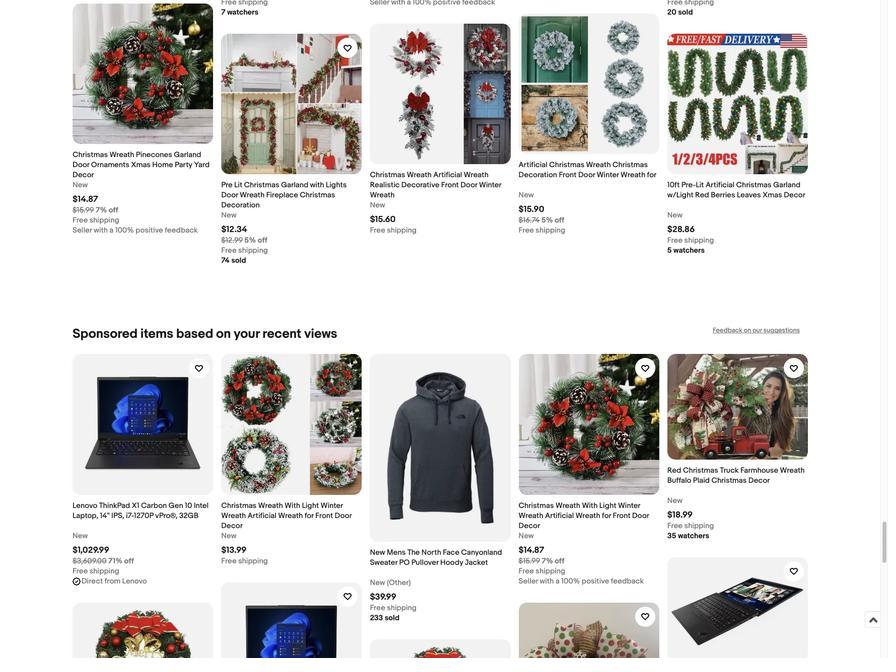 Task type: locate. For each thing, give the bounding box(es) containing it.
sold right 74
[[231, 256, 246, 266]]

light inside christmas wreath with light winter wreath artificial wreath for front door decor new $13.99 free shipping
[[302, 501, 319, 511]]

free shipping text field for new
[[519, 567, 566, 577]]

free up the 233
[[370, 604, 385, 613]]

7% down $14.87 text box at right bottom
[[542, 557, 553, 566]]

xmas inside 10ft pre-lit artificial christmas garland w/light red berries leaves xmas decor
[[763, 191, 782, 200]]

realistic
[[370, 181, 400, 190]]

lenovo up "laptop,"
[[73, 501, 97, 511]]

0 vertical spatial positive
[[136, 226, 163, 236]]

new inside the new $15.90 $16.74 5% off free shipping
[[519, 191, 534, 200]]

free shipping text field for $28.86
[[668, 236, 714, 246]]

wreath
[[110, 150, 134, 160], [586, 160, 611, 170], [407, 171, 432, 180], [464, 171, 489, 180], [621, 171, 646, 180], [240, 191, 265, 200], [370, 191, 395, 200], [780, 466, 805, 476], [258, 501, 283, 511], [556, 501, 581, 511], [221, 511, 246, 521], [278, 511, 303, 521], [519, 511, 544, 521], [576, 511, 601, 521]]

xmas
[[131, 160, 151, 170], [763, 191, 782, 200]]

5
[[668, 246, 672, 256]]

with inside 'christmas wreath with light winter wreath artificial wreath for front door decor new $14.87 $15.99 7% off free shipping seller with a 100% positive feedback'
[[540, 577, 554, 586]]

2 horizontal spatial with
[[540, 577, 554, 586]]

decor inside 10ft pre-lit artificial christmas garland w/light red berries leaves xmas decor
[[784, 191, 806, 200]]

100% down previous price $15.99 7% off text field
[[561, 577, 580, 586]]

free up 5
[[668, 236, 683, 246]]

new up $14.87 text field
[[73, 181, 88, 190]]

shipping
[[90, 216, 119, 225], [387, 226, 417, 236], [536, 226, 566, 236], [685, 236, 714, 246], [238, 246, 268, 256], [685, 521, 714, 531], [238, 557, 268, 566], [90, 567, 119, 576], [536, 567, 566, 576], [387, 604, 417, 613]]

1 horizontal spatial 100%
[[561, 577, 580, 586]]

1 vertical spatial 100%
[[561, 577, 580, 586]]

1 vertical spatial feedback
[[611, 577, 644, 586]]

1 vertical spatial with
[[94, 226, 108, 236]]

on left your on the left of page
[[216, 327, 231, 342]]

sold
[[678, 8, 693, 17], [231, 256, 246, 266], [385, 614, 400, 623]]

1 horizontal spatial positive
[[582, 577, 609, 586]]

intel
[[194, 501, 209, 511]]

2 horizontal spatial for
[[647, 171, 657, 180]]

free down $14.87 text box at right bottom
[[519, 567, 534, 576]]

free down $15.60 text box
[[370, 226, 385, 236]]

with down previous price $15.99 7% off text box
[[94, 226, 108, 236]]

front inside christmas wreath artificial wreath realistic decorative front door winter wreath new $15.60 free shipping
[[441, 181, 459, 190]]

light
[[302, 501, 319, 511], [600, 501, 617, 511]]

a down previous price $15.99 7% off text box
[[110, 226, 114, 236]]

1 horizontal spatial seller
[[519, 577, 538, 586]]

shipping up the 233 sold text box at the bottom left
[[387, 604, 417, 613]]

0 horizontal spatial new text field
[[73, 531, 88, 542]]

7 watchers link
[[221, 0, 362, 18]]

1 vertical spatial xmas
[[763, 191, 782, 200]]

5% inside the new $15.90 $16.74 5% off free shipping
[[542, 216, 553, 225]]

watchers for $28.86
[[674, 246, 705, 256]]

free down $3,609.00
[[73, 567, 88, 576]]

light for $14.87
[[600, 501, 617, 511]]

new text field up $14.87 text box at right bottom
[[519, 531, 534, 542]]

0 horizontal spatial feedback
[[165, 226, 198, 236]]

red
[[695, 191, 709, 200], [668, 466, 682, 476]]

door inside 'christmas wreath with light winter wreath artificial wreath for front door decor new $14.87 $15.99 7% off free shipping seller with a 100% positive feedback'
[[632, 511, 649, 521]]

lit inside pre lit christmas garland with lights door wreath fireplace christmas decoration new $12.34 $12.99 5% off free shipping 74 sold
[[234, 181, 242, 190]]

artificial christmas wreath christmas decoration front door winter wreath for
[[519, 160, 657, 180]]

1 horizontal spatial $14.87
[[519, 546, 544, 556]]

new up $39.99
[[370, 578, 385, 588]]

red up buffalo on the right bottom of page
[[668, 466, 682, 476]]

new $1,029.99 $3,609.00 71% off free shipping
[[73, 531, 134, 576]]

decoration down the 'pre'
[[221, 201, 260, 210]]

watchers right 5
[[674, 246, 705, 256]]

0 horizontal spatial 5%
[[245, 236, 256, 246]]

previous price $15.99 7% off text field
[[73, 206, 118, 216]]

0 vertical spatial group
[[73, 0, 808, 266]]

new up $15.60 text box
[[370, 201, 385, 210]]

new text field up $13.99
[[221, 531, 237, 542]]

new up $13.99
[[221, 531, 237, 541]]

free down $13.99 text field
[[221, 557, 237, 566]]

$14.87
[[73, 195, 98, 205], [519, 546, 544, 556]]

with inside christmas wreath pinecones garland door ornaments xmas home party yard decor new $14.87 $15.99 7% off free shipping seller with a 100% positive feedback
[[94, 226, 108, 236]]

decoration inside pre lit christmas garland with lights door wreath fireplace christmas decoration new $12.34 $12.99 5% off free shipping 74 sold
[[221, 201, 260, 210]]

pre lit christmas garland with lights door wreath fireplace christmas decoration new $12.34 $12.99 5% off free shipping 74 sold
[[221, 181, 347, 266]]

1 vertical spatial decoration
[[221, 201, 260, 210]]

1 horizontal spatial decoration
[[519, 171, 557, 180]]

recent
[[263, 327, 302, 342]]

decor inside 'christmas wreath with light winter wreath artificial wreath for front door decor new $14.87 $15.99 7% off free shipping seller with a 100% positive feedback'
[[519, 521, 540, 531]]

new text field for $15.60 text box
[[370, 201, 385, 211]]

lenovo
[[73, 501, 97, 511], [122, 577, 147, 586]]

decor
[[73, 171, 94, 180], [784, 191, 806, 200], [749, 476, 770, 486], [221, 521, 243, 531], [519, 521, 540, 531]]

free inside new (other) $39.99 free shipping 233 sold
[[370, 604, 385, 613]]

shipping down $14.87 text box at right bottom
[[536, 567, 566, 576]]

1 vertical spatial positive
[[582, 577, 609, 586]]

direct from lenovo
[[82, 577, 147, 586]]

2 vertical spatial watchers
[[678, 532, 710, 541]]

positive inside christmas wreath pinecones garland door ornaments xmas home party yard decor new $14.87 $15.99 7% off free shipping seller with a 100% positive feedback
[[136, 226, 163, 236]]

front
[[559, 171, 577, 180], [441, 181, 459, 190], [315, 511, 333, 521], [613, 511, 631, 521]]

7 watchers text field
[[221, 8, 259, 18]]

shipping inside new $18.99 free shipping 35 watchers
[[685, 521, 714, 531]]

fireplace
[[266, 191, 298, 200]]

0 vertical spatial watchers
[[227, 8, 259, 17]]

0 horizontal spatial positive
[[136, 226, 163, 236]]

feedback inside 'christmas wreath with light winter wreath artificial wreath for front door decor new $14.87 $15.99 7% off free shipping seller with a 100% positive feedback'
[[611, 577, 644, 586]]

new up $28.86 text field
[[668, 211, 683, 220]]

off
[[109, 206, 118, 215], [555, 216, 565, 225], [258, 236, 267, 246], [124, 557, 134, 566], [555, 557, 565, 566]]

group
[[73, 0, 808, 266], [73, 354, 808, 659]]

2 with from the left
[[582, 501, 598, 511]]

christmas inside 10ft pre-lit artificial christmas garland w/light red berries leaves xmas decor
[[736, 181, 772, 190]]

shipping down $15.60 text box
[[387, 226, 417, 236]]

new text field up $15.90
[[519, 191, 534, 201]]

garland inside pre lit christmas garland with lights door wreath fireplace christmas decoration new $12.34 $12.99 5% off free shipping 74 sold
[[281, 181, 308, 190]]

previous price $3,609.00 71% off text field
[[73, 557, 134, 567]]

free down $16.74
[[519, 226, 534, 236]]

laptop,
[[73, 511, 98, 521]]

5% right $12.99
[[245, 236, 256, 246]]

free shipping text field down $15.60 text box
[[370, 226, 417, 236]]

free shipping text field down "$18.99" 'text box'
[[668, 521, 714, 532]]

shipping inside christmas wreath with light winter wreath artificial wreath for front door decor new $13.99 free shipping
[[238, 557, 268, 566]]

$15.90 text field
[[519, 205, 544, 215]]

free down $14.87 text field
[[73, 216, 88, 225]]

$14.87 text field
[[519, 546, 544, 556]]

2 horizontal spatial garland
[[773, 181, 801, 190]]

free down $12.99
[[221, 246, 237, 256]]

2 vertical spatial sold
[[385, 614, 400, 623]]

$1,029.99
[[73, 546, 109, 556]]

new text field up "$18.99" 'text box'
[[668, 496, 683, 506]]

decor right leaves at top
[[784, 191, 806, 200]]

new inside christmas wreath with light winter wreath artificial wreath for front door decor new $13.99 free shipping
[[221, 531, 237, 541]]

watchers right 7
[[227, 8, 259, 17]]

with for $13.99
[[285, 501, 300, 511]]

decoration up $15.90 text field
[[519, 171, 557, 180]]

0 vertical spatial 5%
[[542, 216, 553, 225]]

previous price $15.99 7% off text field
[[519, 557, 565, 567]]

1 horizontal spatial 7%
[[542, 557, 553, 566]]

1 vertical spatial seller
[[519, 577, 538, 586]]

1 vertical spatial 5%
[[245, 236, 256, 246]]

free shipping text field down $16.74
[[519, 226, 566, 236]]

0 vertical spatial feedback
[[165, 226, 198, 236]]

$14.87 text field
[[73, 195, 98, 205]]

seller down previous price $15.99 7% off text box
[[73, 226, 92, 236]]

2 group from the top
[[73, 354, 808, 659]]

lenovo thinkpad x1 carbon gen 10 intel laptop, 14" ips,  i7-1270p vpro®, 32gb
[[73, 501, 209, 521]]

1 vertical spatial red
[[668, 466, 682, 476]]

0 horizontal spatial for
[[305, 511, 314, 521]]

shipping inside new (other) $39.99 free shipping 233 sold
[[387, 604, 417, 613]]

0 horizontal spatial light
[[302, 501, 319, 511]]

1 horizontal spatial on
[[744, 327, 751, 335]]

with inside 'christmas wreath with light winter wreath artificial wreath for front door decor new $14.87 $15.99 7% off free shipping seller with a 100% positive feedback'
[[582, 501, 598, 511]]

0 vertical spatial 7%
[[96, 206, 107, 215]]

watchers inside new $18.99 free shipping 35 watchers
[[678, 532, 710, 541]]

sold right the 233
[[385, 614, 400, 623]]

1 horizontal spatial light
[[600, 501, 617, 511]]

free shipping text field down $14.87 text box at right bottom
[[519, 567, 566, 577]]

door
[[73, 160, 89, 170], [578, 171, 595, 180], [461, 181, 478, 190], [221, 191, 238, 200], [335, 511, 352, 521], [632, 511, 649, 521]]

0 horizontal spatial garland
[[174, 150, 201, 160]]

0 horizontal spatial with
[[285, 501, 300, 511]]

on
[[216, 327, 231, 342], [744, 327, 751, 335]]

0 horizontal spatial red
[[668, 466, 682, 476]]

feedback
[[165, 226, 198, 236], [611, 577, 644, 586]]

canyonland
[[461, 548, 502, 558]]

1 horizontal spatial a
[[556, 577, 560, 586]]

light inside 'christmas wreath with light winter wreath artificial wreath for front door decor new $14.87 $15.99 7% off free shipping seller with a 100% positive feedback'
[[600, 501, 617, 511]]

1 horizontal spatial feedback
[[611, 577, 644, 586]]

0 horizontal spatial xmas
[[131, 160, 151, 170]]

$39.99
[[370, 592, 397, 603]]

new text field up $15.60 text box
[[370, 201, 385, 211]]

0 horizontal spatial 7%
[[96, 206, 107, 215]]

$13.99 text field
[[221, 546, 247, 556]]

artificial
[[519, 160, 548, 170], [433, 171, 462, 180], [706, 181, 735, 190], [248, 511, 277, 521], [545, 511, 574, 521]]

shipping down $13.99 text field
[[238, 557, 268, 566]]

1 vertical spatial $14.87
[[519, 546, 544, 556]]

1 horizontal spatial for
[[602, 511, 611, 521]]

lit
[[234, 181, 242, 190], [696, 181, 704, 190]]

garland for $12.34
[[281, 181, 308, 190]]

free up 35
[[668, 521, 683, 531]]

New text field
[[73, 181, 88, 191], [519, 191, 534, 201], [370, 201, 385, 211], [221, 211, 237, 221], [668, 496, 683, 506], [221, 531, 237, 542], [519, 531, 534, 542]]

w/light
[[668, 191, 694, 200]]

$14.87 up previous price $15.99 7% off text box
[[73, 195, 98, 205]]

new text field up $1,029.99
[[73, 531, 88, 542]]

2 light from the left
[[600, 501, 617, 511]]

2 lit from the left
[[696, 181, 704, 190]]

berries
[[711, 191, 736, 200]]

free shipping text field for $39.99
[[370, 604, 417, 614]]

$16.74
[[519, 216, 540, 225]]

1 horizontal spatial new text field
[[668, 211, 683, 221]]

1 vertical spatial $15.99
[[519, 557, 540, 566]]

0 horizontal spatial $14.87
[[73, 195, 98, 205]]

vpro®,
[[155, 511, 178, 521]]

2 horizontal spatial sold
[[678, 8, 693, 17]]

0 horizontal spatial lenovo
[[73, 501, 97, 511]]

None text field
[[370, 0, 495, 8]]

New text field
[[668, 211, 683, 221], [73, 531, 88, 542]]

new
[[73, 181, 88, 190], [519, 191, 534, 200], [370, 201, 385, 210], [221, 211, 237, 220], [668, 211, 683, 220], [668, 496, 683, 506], [73, 531, 88, 541], [221, 531, 237, 541], [519, 531, 534, 541], [370, 548, 385, 558], [370, 578, 385, 588]]

1 with from the left
[[285, 501, 300, 511]]

1 light from the left
[[302, 501, 319, 511]]

1 group from the top
[[73, 0, 808, 266]]

1 vertical spatial a
[[556, 577, 560, 586]]

off inside 'christmas wreath with light winter wreath artificial wreath for front door decor new $14.87 $15.99 7% off free shipping seller with a 100% positive feedback'
[[555, 557, 565, 566]]

0 horizontal spatial sold
[[231, 256, 246, 266]]

1 horizontal spatial lenovo
[[122, 577, 147, 586]]

decor inside christmas wreath pinecones garland door ornaments xmas home party yard decor new $14.87 $15.99 7% off free shipping seller with a 100% positive feedback
[[73, 171, 94, 180]]

lit right the 'pre'
[[234, 181, 242, 190]]

1 vertical spatial sold
[[231, 256, 246, 266]]

0 vertical spatial new text field
[[668, 211, 683, 221]]

xmas down pinecones
[[131, 160, 151, 170]]

0 horizontal spatial $15.99
[[73, 206, 94, 215]]

decor up $14.87 text field
[[73, 171, 94, 180]]

100% down previous price $15.99 7% off text box
[[115, 226, 134, 236]]

shipping down $14.87 text field
[[90, 216, 119, 225]]

new text field for $14.87 text field
[[73, 181, 88, 191]]

$39.99 text field
[[370, 592, 397, 603]]

Seller with a 100% positive feedback text field
[[73, 226, 198, 236]]

sold right "20"
[[678, 8, 693, 17]]

free shipping text field for $18.99
[[668, 521, 714, 532]]

1 horizontal spatial $15.99
[[519, 557, 540, 566]]

new inside christmas wreath artificial wreath realistic decorative front door winter wreath new $15.60 free shipping
[[370, 201, 385, 210]]

decor up $13.99 text field
[[221, 521, 243, 531]]

$18.99 text field
[[668, 510, 693, 520]]

0 vertical spatial with
[[310, 181, 324, 190]]

for for $13.99
[[305, 511, 314, 521]]

0 vertical spatial xmas
[[131, 160, 151, 170]]

decor up $14.87 text box at right bottom
[[519, 521, 540, 531]]

winter inside christmas wreath artificial wreath realistic decorative front door winter wreath new $15.60 free shipping
[[479, 181, 501, 190]]

$15.99 down $14.87 text box at right bottom
[[519, 557, 540, 566]]

0 horizontal spatial with
[[94, 226, 108, 236]]

new text field up $28.86 text field
[[668, 211, 683, 221]]

Free shipping text field
[[73, 216, 119, 226], [370, 226, 417, 236], [221, 246, 268, 256], [519, 567, 566, 577]]

shipping up 5 watchers text box
[[685, 236, 714, 246]]

christmas inside christmas wreath pinecones garland door ornaments xmas home party yard decor new $14.87 $15.99 7% off free shipping seller with a 100% positive feedback
[[73, 150, 108, 160]]

free shipping text field down $28.86 text field
[[668, 236, 714, 246]]

$1,029.99 text field
[[73, 546, 109, 556]]

new text field for "$18.99" 'text box'
[[668, 496, 683, 506]]

xmas right leaves at top
[[763, 191, 782, 200]]

free shipping text field down $14.87 text field
[[73, 216, 119, 226]]

christmas wreath pinecones garland door ornaments xmas home party yard decor new $14.87 $15.99 7% off free shipping seller with a 100% positive feedback
[[73, 150, 210, 236]]

$14.87 up previous price $15.99 7% off text field
[[519, 546, 544, 556]]

free shipping text field down $39.99
[[370, 604, 417, 614]]

red inside 10ft pre-lit artificial christmas garland w/light red berries leaves xmas decor
[[695, 191, 709, 200]]

christmas wreath with light winter wreath artificial wreath for front door decor new $14.87 $15.99 7% off free shipping seller with a 100% positive feedback
[[519, 501, 649, 586]]

35 watchers text field
[[668, 532, 710, 542]]

off up seller with a 100% positive feedback text box
[[109, 206, 118, 215]]

0 vertical spatial 100%
[[115, 226, 134, 236]]

1 horizontal spatial xmas
[[763, 191, 782, 200]]

new text field up $12.34 text box
[[221, 211, 237, 221]]

1 horizontal spatial with
[[310, 181, 324, 190]]

with left lights
[[310, 181, 324, 190]]

0 horizontal spatial a
[[110, 226, 114, 236]]

sold inside new (other) $39.99 free shipping 233 sold
[[385, 614, 400, 623]]

1 horizontal spatial 5%
[[542, 216, 553, 225]]

20 sold text field
[[668, 8, 693, 18]]

1 horizontal spatial garland
[[281, 181, 308, 190]]

100% inside 'christmas wreath with light winter wreath artificial wreath for front door decor new $14.87 $15.99 7% off free shipping seller with a 100% positive feedback'
[[561, 577, 580, 586]]

5%
[[542, 216, 553, 225], [245, 236, 256, 246]]

watchers for $18.99
[[678, 532, 710, 541]]

10ft pre-lit artificial christmas garland w/light red berries leaves xmas decor
[[668, 181, 806, 200]]

on left our
[[744, 327, 751, 335]]

0 horizontal spatial lit
[[234, 181, 242, 190]]

1 horizontal spatial lit
[[696, 181, 704, 190]]

new up "$18.99" 'text box'
[[668, 496, 683, 506]]

pinecones
[[136, 150, 172, 160]]

decor for christmas wreath with light winter wreath artificial wreath for front door decor new $13.99 free shipping
[[221, 521, 243, 531]]

1 horizontal spatial red
[[695, 191, 709, 200]]

shipping inside 'christmas wreath with light winter wreath artificial wreath for front door decor new $14.87 $15.99 7% off free shipping seller with a 100% positive feedback'
[[536, 567, 566, 576]]

winter
[[597, 171, 619, 180], [479, 181, 501, 190], [321, 501, 343, 511], [618, 501, 640, 511]]

yard
[[194, 160, 210, 170]]

new up $15.90
[[519, 191, 534, 200]]

new up $14.87 text box at right bottom
[[519, 531, 534, 541]]

door inside christmas wreath with light winter wreath artificial wreath for front door decor new $13.99 free shipping
[[335, 511, 352, 521]]

new up $1,029.99
[[73, 531, 88, 541]]

christmas inside christmas wreath artificial wreath realistic decorative front door winter wreath new $15.60 free shipping
[[370, 171, 405, 180]]

shipping down $16.74
[[536, 226, 566, 236]]

0 vertical spatial lenovo
[[73, 501, 97, 511]]

plaid
[[693, 476, 710, 486]]

2 on from the left
[[744, 327, 751, 335]]

a down previous price $15.99 7% off text field
[[556, 577, 560, 586]]

po
[[399, 558, 410, 568]]

group containing $18.99
[[73, 354, 808, 659]]

5% right $16.74
[[542, 216, 553, 225]]

off right 71%
[[124, 557, 134, 566]]

shipping inside christmas wreath pinecones garland door ornaments xmas home party yard decor new $14.87 $15.99 7% off free shipping seller with a 100% positive feedback
[[90, 216, 119, 225]]

lenovo right from
[[122, 577, 147, 586]]

lit right 10ft at the right top of page
[[696, 181, 704, 190]]

previous price $16.74 5% off text field
[[519, 216, 565, 226]]

0 horizontal spatial decoration
[[221, 201, 260, 210]]

shipping up 35 watchers 'text box'
[[685, 521, 714, 531]]

decorative
[[402, 181, 440, 190]]

sponsored
[[73, 327, 138, 342]]

seller inside 'christmas wreath with light winter wreath artificial wreath for front door decor new $14.87 $15.99 7% off free shipping seller with a 100% positive feedback'
[[519, 577, 538, 586]]

5 watchers text field
[[668, 246, 705, 256]]

0 horizontal spatial 100%
[[115, 226, 134, 236]]

0 vertical spatial sold
[[678, 8, 693, 17]]

1 lit from the left
[[234, 181, 242, 190]]

0 vertical spatial seller
[[73, 226, 92, 236]]

wreath inside christmas wreath pinecones garland door ornaments xmas home party yard decor new $14.87 $15.99 7% off free shipping seller with a 100% positive feedback
[[110, 150, 134, 160]]

shipping up from
[[90, 567, 119, 576]]

with
[[310, 181, 324, 190], [94, 226, 108, 236], [540, 577, 554, 586]]

winter inside christmas wreath with light winter wreath artificial wreath for front door decor new $13.99 free shipping
[[321, 501, 343, 511]]

off right $16.74
[[555, 216, 565, 225]]

free inside new $28.86 free shipping 5 watchers
[[668, 236, 683, 246]]

off right $12.99
[[258, 236, 267, 246]]

1 vertical spatial 7%
[[542, 557, 553, 566]]

new up sweater
[[370, 548, 385, 558]]

lenovo inside text box
[[122, 577, 147, 586]]

artificial inside artificial christmas wreath christmas decoration front door winter wreath for
[[519, 160, 548, 170]]

$15.99 down $14.87 text field
[[73, 206, 94, 215]]

new up $12.34 text box
[[221, 211, 237, 220]]

None text field
[[221, 0, 268, 8], [668, 0, 714, 8], [221, 0, 268, 8], [668, 0, 714, 8]]

free shipping text field down $12.99
[[221, 246, 268, 256]]

with down previous price $15.99 7% off text field
[[540, 577, 554, 586]]

with inside christmas wreath with light winter wreath artificial wreath for front door decor new $13.99 free shipping
[[285, 501, 300, 511]]

new text field up $14.87 text field
[[73, 181, 88, 191]]

based
[[176, 327, 213, 342]]

shipping inside new $28.86 free shipping 5 watchers
[[685, 236, 714, 246]]

1 vertical spatial lenovo
[[122, 577, 147, 586]]

for inside 'christmas wreath with light winter wreath artificial wreath for front door decor new $14.87 $15.99 7% off free shipping seller with a 100% positive feedback'
[[602, 511, 611, 521]]

free shipping text field for $12.34
[[221, 246, 268, 256]]

free shipping text field down $13.99 text field
[[221, 557, 268, 567]]

1 vertical spatial group
[[73, 354, 808, 659]]

seller
[[73, 226, 92, 236], [519, 577, 538, 586]]

lights
[[326, 181, 347, 190]]

Free shipping text field
[[519, 226, 566, 236], [668, 236, 714, 246], [668, 521, 714, 532], [221, 557, 268, 567], [73, 567, 119, 577], [370, 604, 417, 614]]

$12.34
[[221, 225, 247, 235]]

0 vertical spatial red
[[695, 191, 709, 200]]

for inside artificial christmas wreath christmas decoration front door winter wreath for
[[647, 171, 657, 180]]

$15.99
[[73, 206, 94, 215], [519, 557, 540, 566]]

0 horizontal spatial seller
[[73, 226, 92, 236]]

0 horizontal spatial on
[[216, 327, 231, 342]]

ips,
[[111, 511, 124, 521]]

decor down farmhouse
[[749, 476, 770, 486]]

1 vertical spatial new text field
[[73, 531, 88, 542]]

0 vertical spatial a
[[110, 226, 114, 236]]

20
[[668, 8, 677, 17]]

wreath inside pre lit christmas garland with lights door wreath fireplace christmas decoration new $12.34 $12.99 5% off free shipping 74 sold
[[240, 191, 265, 200]]

2 vertical spatial with
[[540, 577, 554, 586]]

7% down $14.87 text field
[[96, 206, 107, 215]]

with inside pre lit christmas garland with lights door wreath fireplace christmas decoration new $12.34 $12.99 5% off free shipping 74 sold
[[310, 181, 324, 190]]

watchers right 35
[[678, 532, 710, 541]]

0 vertical spatial $15.99
[[73, 206, 94, 215]]

off up seller with a 100% positive feedback text field
[[555, 557, 565, 566]]

free
[[73, 216, 88, 225], [370, 226, 385, 236], [519, 226, 534, 236], [668, 236, 683, 246], [221, 246, 237, 256], [668, 521, 683, 531], [221, 557, 237, 566], [73, 567, 88, 576], [519, 567, 534, 576], [370, 604, 385, 613]]

0 vertical spatial $14.87
[[73, 195, 98, 205]]

0 vertical spatial decoration
[[519, 171, 557, 180]]

red down pre-
[[695, 191, 709, 200]]

off inside the new $15.90 $16.74 5% off free shipping
[[555, 216, 565, 225]]

1 horizontal spatial with
[[582, 501, 598, 511]]

free inside new $1,029.99 $3,609.00 71% off free shipping
[[73, 567, 88, 576]]

$14.87 inside christmas wreath pinecones garland door ornaments xmas home party yard decor new $14.87 $15.99 7% off free shipping seller with a 100% positive feedback
[[73, 195, 98, 205]]

decoration
[[519, 171, 557, 180], [221, 201, 260, 210]]

shipping up "74 sold" text box
[[238, 246, 268, 256]]

1 vertical spatial watchers
[[674, 246, 705, 256]]

feedback on our suggestions
[[713, 327, 800, 335]]

1 horizontal spatial sold
[[385, 614, 400, 623]]

new text field for $14.87 text box at right bottom
[[519, 531, 534, 542]]

watchers inside new $28.86 free shipping 5 watchers
[[674, 246, 705, 256]]

seller down previous price $15.99 7% off text field
[[519, 577, 538, 586]]

mens
[[387, 548, 406, 558]]

$28.86
[[668, 225, 695, 235]]

christmas inside christmas wreath with light winter wreath artificial wreath for front door decor new $13.99 free shipping
[[221, 501, 257, 511]]



Task type: describe. For each thing, give the bounding box(es) containing it.
sold inside pre lit christmas garland with lights door wreath fireplace christmas decoration new $12.34 $12.99 5% off free shipping 74 sold
[[231, 256, 246, 266]]

artificial inside christmas wreath with light winter wreath artificial wreath for front door decor new $13.99 free shipping
[[248, 511, 277, 521]]

off inside pre lit christmas garland with lights door wreath fireplace christmas decoration new $12.34 $12.99 5% off free shipping 74 sold
[[258, 236, 267, 246]]

door inside christmas wreath artificial wreath realistic decorative front door winter wreath new $15.60 free shipping
[[461, 181, 478, 190]]

jacket
[[465, 558, 488, 568]]

7% inside christmas wreath pinecones garland door ornaments xmas home party yard decor new $14.87 $15.99 7% off free shipping seller with a 100% positive feedback
[[96, 206, 107, 215]]

71%
[[108, 557, 123, 566]]

new inside pre lit christmas garland with lights door wreath fireplace christmas decoration new $12.34 $12.99 5% off free shipping 74 sold
[[221, 211, 237, 220]]

new inside 'christmas wreath with light winter wreath artificial wreath for front door decor new $14.87 $15.99 7% off free shipping seller with a 100% positive feedback'
[[519, 531, 534, 541]]

$15.60
[[370, 215, 396, 225]]

thinkpad
[[99, 501, 130, 511]]

$15.90
[[519, 205, 544, 215]]

new text field for $12.34 text box
[[221, 211, 237, 221]]

sold inside "20 sold" text box
[[678, 8, 693, 17]]

buffalo
[[668, 476, 692, 486]]

front inside christmas wreath with light winter wreath artificial wreath for front door decor new $13.99 free shipping
[[315, 511, 333, 521]]

new $18.99 free shipping 35 watchers
[[668, 496, 714, 541]]

free inside christmas wreath artificial wreath realistic decorative front door winter wreath new $15.60 free shipping
[[370, 226, 385, 236]]

100% inside christmas wreath pinecones garland door ornaments xmas home party yard decor new $14.87 $15.99 7% off free shipping seller with a 100% positive feedback
[[115, 226, 134, 236]]

1270p
[[134, 511, 154, 521]]

Seller with a 100% positive feedback text field
[[519, 577, 644, 587]]

door inside christmas wreath pinecones garland door ornaments xmas home party yard decor new $14.87 $15.99 7% off free shipping seller with a 100% positive feedback
[[73, 160, 89, 170]]

35
[[668, 532, 677, 541]]

wreath inside red christmas truck farmhouse wreath buffalo plaid christmas decor
[[780, 466, 805, 476]]

group containing $14.87
[[73, 0, 808, 266]]

christmas wreath artificial wreath realistic decorative front door winter wreath new $15.60 free shipping
[[370, 171, 501, 236]]

7
[[221, 8, 226, 17]]

front inside artificial christmas wreath christmas decoration front door winter wreath for
[[559, 171, 577, 180]]

red christmas truck farmhouse wreath buffalo plaid christmas decor
[[668, 466, 805, 486]]

artificial inside 'christmas wreath with light winter wreath artificial wreath for front door decor new $14.87 $15.99 7% off free shipping seller with a 100% positive feedback'
[[545, 511, 574, 521]]

home
[[152, 160, 173, 170]]

light for $13.99
[[302, 501, 319, 511]]

red inside red christmas truck farmhouse wreath buffalo plaid christmas decor
[[668, 466, 682, 476]]

decor for christmas wreath with light winter wreath artificial wreath for front door decor new $14.87 $15.99 7% off free shipping seller with a 100% positive feedback
[[519, 521, 540, 531]]

Direct from Lenovo text field
[[82, 577, 147, 587]]

north
[[422, 548, 441, 558]]

20 sold link
[[668, 0, 808, 18]]

new inside new $18.99 free shipping 35 watchers
[[668, 496, 683, 506]]

garland inside 10ft pre-lit artificial christmas garland w/light red berries leaves xmas decor
[[773, 181, 801, 190]]

a inside 'christmas wreath with light winter wreath artificial wreath for front door decor new $14.87 $15.99 7% off free shipping seller with a 100% positive feedback'
[[556, 577, 560, 586]]

233
[[370, 614, 383, 623]]

the
[[407, 548, 420, 558]]

door inside artificial christmas wreath christmas decoration front door winter wreath for
[[578, 171, 595, 180]]

winter inside artificial christmas wreath christmas decoration front door winter wreath for
[[597, 171, 619, 180]]

$13.99
[[221, 546, 247, 556]]

pre-
[[682, 181, 696, 190]]

previous price $12.99 5% off text field
[[221, 236, 267, 246]]

$12.99
[[221, 236, 243, 246]]

sweater
[[370, 558, 398, 568]]

new mens the north face canyonland sweater po pullover hoody jacket
[[370, 548, 502, 568]]

off inside christmas wreath pinecones garland door ornaments xmas home party yard decor new $14.87 $15.99 7% off free shipping seller with a 100% positive feedback
[[109, 206, 118, 215]]

i7-
[[126, 511, 134, 521]]

new inside new $1,029.99 $3,609.00 71% off free shipping
[[73, 531, 88, 541]]

shipping inside pre lit christmas garland with lights door wreath fireplace christmas decoration new $12.34 $12.99 5% off free shipping 74 sold
[[238, 246, 268, 256]]

with for $14.87
[[582, 501, 598, 511]]

10
[[185, 501, 192, 511]]

$18.99
[[668, 510, 693, 520]]

free shipping text field down $3,609.00
[[73, 567, 119, 577]]

new inside new $28.86 free shipping 5 watchers
[[668, 211, 683, 220]]

20 sold
[[668, 8, 693, 17]]

carbon
[[141, 501, 167, 511]]

7% inside 'christmas wreath with light winter wreath artificial wreath for front door decor new $14.87 $15.99 7% off free shipping seller with a 100% positive feedback'
[[542, 557, 553, 566]]

$14.87 inside 'christmas wreath with light winter wreath artificial wreath for front door decor new $14.87 $15.99 7% off free shipping seller with a 100% positive feedback'
[[519, 546, 544, 556]]

free inside christmas wreath pinecones garland door ornaments xmas home party yard decor new $14.87 $15.99 7% off free shipping seller with a 100% positive feedback
[[73, 216, 88, 225]]

shipping inside new $1,029.99 $3,609.00 71% off free shipping
[[90, 567, 119, 576]]

free inside pre lit christmas garland with lights door wreath fireplace christmas decoration new $12.34 $12.99 5% off free shipping 74 sold
[[221, 246, 237, 256]]

christmas wreath with light winter wreath artificial wreath for front door decor new $13.99 free shipping
[[221, 501, 352, 566]]

front inside 'christmas wreath with light winter wreath artificial wreath for front door decor new $14.87 $15.99 7% off free shipping seller with a 100% positive feedback'
[[613, 511, 631, 521]]

decoration inside artificial christmas wreath christmas decoration front door winter wreath for
[[519, 171, 557, 180]]

shipping inside the new $15.90 $16.74 5% off free shipping
[[536, 226, 566, 236]]

items
[[141, 327, 173, 342]]

(other)
[[387, 578, 411, 588]]

7 watchers
[[221, 8, 259, 17]]

new text field for $28.86
[[668, 211, 683, 221]]

32gb
[[179, 511, 199, 521]]

free inside 'christmas wreath with light winter wreath artificial wreath for front door decor new $14.87 $15.99 7% off free shipping seller with a 100% positive feedback'
[[519, 567, 534, 576]]

seller inside christmas wreath pinecones garland door ornaments xmas home party yard decor new $14.87 $15.99 7% off free shipping seller with a 100% positive feedback
[[73, 226, 92, 236]]

suggestions
[[764, 327, 800, 335]]

our
[[753, 327, 762, 335]]

new inside christmas wreath pinecones garland door ornaments xmas home party yard decor new $14.87 $15.99 7% off free shipping seller with a 100% positive feedback
[[73, 181, 88, 190]]

pre
[[221, 181, 233, 190]]

$12.34 text field
[[221, 225, 247, 235]]

a inside christmas wreath pinecones garland door ornaments xmas home party yard decor new $14.87 $15.99 7% off free shipping seller with a 100% positive feedback
[[110, 226, 114, 236]]

$15.99 inside 'christmas wreath with light winter wreath artificial wreath for front door decor new $14.87 $15.99 7% off free shipping seller with a 100% positive feedback'
[[519, 557, 540, 566]]

14"
[[100, 511, 110, 521]]

face
[[443, 548, 460, 558]]

from
[[105, 577, 121, 586]]

feedback inside christmas wreath pinecones garland door ornaments xmas home party yard decor new $14.87 $15.99 7% off free shipping seller with a 100% positive feedback
[[165, 226, 198, 236]]

new $28.86 free shipping 5 watchers
[[668, 211, 714, 256]]

x1
[[132, 501, 139, 511]]

10ft
[[668, 181, 680, 190]]

shipping inside christmas wreath artificial wreath realistic decorative front door winter wreath new $15.60 free shipping
[[387, 226, 417, 236]]

artificial inside 10ft pre-lit artificial christmas garland w/light red berries leaves xmas decor
[[706, 181, 735, 190]]

leaves
[[737, 191, 761, 200]]

sponsored items based on your recent views
[[73, 327, 337, 342]]

1 on from the left
[[216, 327, 231, 342]]

new text field for $1,029.99
[[73, 531, 88, 542]]

new text field for $13.99 text field
[[221, 531, 237, 542]]

New (Other) text field
[[370, 578, 411, 588]]

$15.99 inside christmas wreath pinecones garland door ornaments xmas home party yard decor new $14.87 $15.99 7% off free shipping seller with a 100% positive feedback
[[73, 206, 94, 215]]

lit inside 10ft pre-lit artificial christmas garland w/light red berries leaves xmas decor
[[696, 181, 704, 190]]

free inside new $18.99 free shipping 35 watchers
[[668, 521, 683, 531]]

free shipping text field for $13.99
[[221, 557, 268, 567]]

new (other) $39.99 free shipping 233 sold
[[370, 578, 417, 623]]

truck
[[720, 466, 739, 476]]

free shipping text field for $14.87
[[73, 216, 119, 226]]

$15.60 text field
[[370, 215, 396, 225]]

new text field for $15.90 text field
[[519, 191, 534, 201]]

watchers inside text box
[[227, 8, 259, 17]]

74
[[221, 256, 230, 266]]

new inside new mens the north face canyonland sweater po pullover hoody jacket
[[370, 548, 385, 558]]

new $15.90 $16.74 5% off free shipping
[[519, 191, 566, 236]]

off inside new $1,029.99 $3,609.00 71% off free shipping
[[124, 557, 134, 566]]

ornaments
[[91, 160, 129, 170]]

farmhouse
[[741, 466, 779, 476]]

christmas inside 'christmas wreath with light winter wreath artificial wreath for front door decor new $14.87 $15.99 7% off free shipping seller with a 100% positive feedback'
[[519, 501, 554, 511]]

party
[[175, 160, 192, 170]]

gen
[[169, 501, 183, 511]]

positive inside 'christmas wreath with light winter wreath artificial wreath for front door decor new $14.87 $15.99 7% off free shipping seller with a 100% positive feedback'
[[582, 577, 609, 586]]

decor inside red christmas truck farmhouse wreath buffalo plaid christmas decor
[[749, 476, 770, 486]]

garland for $14.87
[[174, 150, 201, 160]]

feedback
[[713, 327, 743, 335]]

winter inside 'christmas wreath with light winter wreath artificial wreath for front door decor new $14.87 $15.99 7% off free shipping seller with a 100% positive feedback'
[[618, 501, 640, 511]]

lenovo inside lenovo thinkpad x1 carbon gen 10 intel laptop, 14" ips,  i7-1270p vpro®, 32gb
[[73, 501, 97, 511]]

$3,609.00
[[73, 557, 107, 566]]

views
[[304, 327, 337, 342]]

pullover
[[412, 558, 439, 568]]

5% inside pre lit christmas garland with lights door wreath fireplace christmas decoration new $12.34 $12.99 5% off free shipping 74 sold
[[245, 236, 256, 246]]

for for $14.87
[[602, 511, 611, 521]]

your
[[234, 327, 260, 342]]

direct
[[82, 577, 103, 586]]

$28.86 text field
[[668, 225, 695, 235]]

xmas inside christmas wreath pinecones garland door ornaments xmas home party yard decor new $14.87 $15.99 7% off free shipping seller with a 100% positive feedback
[[131, 160, 151, 170]]

decor for 10ft pre-lit artificial christmas garland w/light red berries leaves xmas decor
[[784, 191, 806, 200]]

feedback on our suggestions link
[[713, 327, 800, 335]]

new inside new (other) $39.99 free shipping 233 sold
[[370, 578, 385, 588]]

74 sold text field
[[221, 256, 246, 266]]

hoody
[[440, 558, 463, 568]]

free inside christmas wreath with light winter wreath artificial wreath for front door decor new $13.99 free shipping
[[221, 557, 237, 566]]

free inside the new $15.90 $16.74 5% off free shipping
[[519, 226, 534, 236]]

artificial inside christmas wreath artificial wreath realistic decorative front door winter wreath new $15.60 free shipping
[[433, 171, 462, 180]]

233 sold text field
[[370, 614, 400, 624]]

door inside pre lit christmas garland with lights door wreath fireplace christmas decoration new $12.34 $12.99 5% off free shipping 74 sold
[[221, 191, 238, 200]]



Task type: vqa. For each thing, say whether or not it's contained in the screenshot.
light for $13.99
yes



